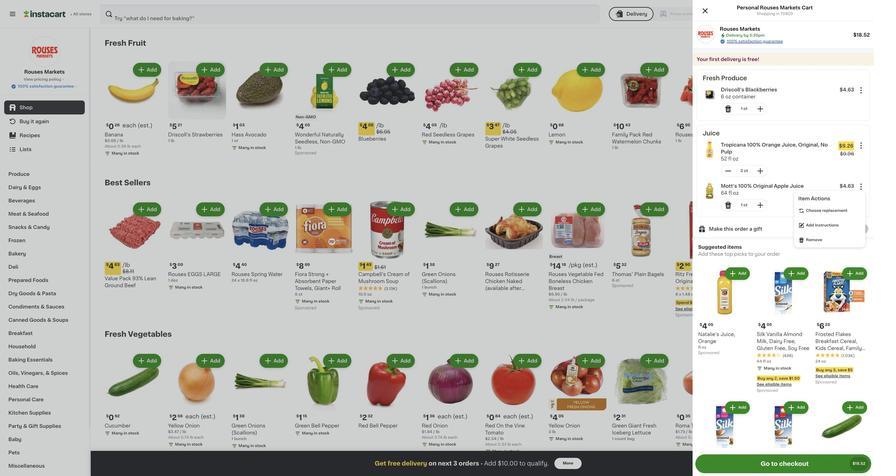 Task type: vqa. For each thing, say whether or not it's contained in the screenshot.
Best Buy logo
no



Task type: locate. For each thing, give the bounding box(es) containing it.
hawaiian
[[819, 272, 841, 277], [823, 279, 845, 284]]

breakfast inside breakfast link
[[8, 331, 33, 336]]

kids
[[816, 346, 827, 351]]

view for 10
[[780, 41, 792, 46]]

1 horizontal spatial bunch
[[425, 286, 437, 289]]

red bell pepper
[[359, 423, 398, 428]]

2 chicken from the left
[[573, 279, 593, 284]]

$0.35 each (estimated) element
[[676, 413, 734, 422]]

item carousel region
[[105, 36, 861, 170], [105, 176, 861, 322], [105, 327, 861, 461]]

1 vertical spatial orange
[[699, 339, 717, 344]]

driscoll's inside "driscoll's strawberries 1 lb"
[[168, 132, 191, 137]]

dairy & eggs
[[8, 185, 41, 190]]

hass avocado 1 ct
[[232, 132, 267, 143]]

grapes
[[457, 132, 475, 137], [485, 144, 503, 148]]

1 chicken from the left
[[485, 279, 506, 284]]

$ inside '$ 4 naturesweet cherubs heavenly salad tomatoes'
[[804, 414, 807, 418]]

bell
[[311, 423, 321, 428], [370, 423, 379, 428]]

pack inside family pack red watermelon chunks 1 lb
[[630, 132, 642, 137]]

4 inside $ 4 63 /lb $8.11 value pack 93% lean ground beef
[[109, 262, 114, 270]]

lb inside yellow onion 3 lb
[[552, 430, 556, 434]]

0 horizontal spatial delivery by 5:35pm
[[727, 34, 765, 37]]

onion inside yellow onion 3 lb
[[566, 423, 581, 428]]

strawberries inside the 'rouses la strawberries 1 lb'
[[702, 132, 733, 137]]

thomas' plain bagels 6 ct
[[612, 272, 665, 282]]

each (est.) for red onion
[[438, 414, 468, 419]]

delivery inside the get free delivery on next 3 orders • add $10.00 to qualify.
[[402, 461, 427, 466]]

1 ct down container
[[741, 107, 748, 111]]

2 product group from the top
[[698, 139, 870, 180]]

each right 0.33
[[512, 443, 522, 446]]

grapes inside $ 3 47 /lb $4.05 super white seedless grapes
[[485, 144, 503, 148]]

0.74 down $ 2 56
[[181, 436, 189, 439]]

2 for $ 2 31
[[616, 414, 621, 421]]

/lb up $4.05
[[503, 122, 510, 128]]

/pkg (est.)
[[569, 262, 598, 268]]

$1.45 original price: $1.61 element
[[359, 262, 416, 271]]

0 vertical spatial buy
[[20, 119, 29, 124]]

0 horizontal spatial by
[[744, 34, 749, 37]]

save
[[700, 301, 709, 305], [838, 368, 847, 372], [779, 376, 789, 380]]

0 horizontal spatial rouses markets
[[24, 69, 65, 74]]

care for health care
[[26, 384, 38, 389]]

(40+) for naturesweet cherubs heavenly salad tomatoes
[[800, 332, 814, 337]]

ct down thomas'
[[616, 279, 620, 282]]

lb right 0.38
[[127, 144, 131, 148]]

lb down 56
[[183, 430, 186, 434]]

ct
[[744, 107, 748, 111], [234, 139, 238, 143], [744, 169, 748, 173], [744, 203, 748, 207], [616, 279, 620, 282], [299, 292, 303, 296]]

1 all from the top
[[793, 41, 799, 46]]

miscellaneous
[[8, 464, 45, 469]]

juice, left original,
[[782, 142, 797, 147]]

0 vertical spatial 8
[[299, 262, 304, 270]]

1 inside 'wonderful naturally seedless, non-gmo 1 lb'
[[295, 146, 297, 150]]

vine
[[515, 423, 525, 428]]

0 vertical spatial family
[[612, 132, 628, 137]]

rouses down $ 6 95
[[676, 132, 694, 137]]

0 horizontal spatial family
[[612, 132, 628, 137]]

0 horizontal spatial chicken
[[485, 279, 506, 284]]

cucumber
[[105, 423, 131, 428]]

each (est.) right 56
[[186, 414, 216, 419]]

any left 2,
[[767, 376, 774, 380]]

47
[[495, 123, 500, 127]]

care
[[26, 384, 38, 389], [32, 397, 44, 402]]

(40+) for 9
[[800, 41, 814, 46]]

all for 9
[[793, 41, 799, 46]]

driscoll's for lb
[[168, 132, 191, 137]]

0 left 26
[[109, 123, 114, 130]]

$ inside $ 6 25
[[817, 323, 820, 327]]

the
[[505, 423, 513, 428]]

driscoll's
[[721, 87, 745, 92], [168, 132, 191, 137]]

$ 1 03
[[233, 123, 245, 130]]

milk, inside dairy belle milk, vitamin d
[[767, 272, 778, 277]]

rouses inside rouses spring water 24 x 16.9 fl oz
[[232, 272, 250, 277]]

1 horizontal spatial bell
[[370, 423, 379, 428]]

None field
[[857, 86, 866, 95], [857, 141, 866, 150], [857, 183, 866, 191], [857, 86, 866, 95], [857, 141, 866, 150], [857, 183, 866, 191]]

5 inside "element"
[[807, 262, 812, 270]]

1 vertical spatial $3.47
[[168, 430, 179, 434]]

/lb inside $ 3 47 /lb $4.05 super white seedless grapes
[[503, 122, 510, 128]]

rouses inside rouses vegetable fed boneless chicken breast $6.95 / lb about 2.04 lb / package
[[549, 272, 567, 277]]

3 left 00
[[172, 262, 177, 270]]

snacks & candy
[[8, 225, 50, 230]]

bell for 2
[[370, 423, 379, 428]]

2 for $ 2 72 each (est.)
[[743, 123, 748, 130]]

instacart logo image
[[24, 10, 66, 18]]

2 left 72
[[743, 123, 748, 130]]

gmo up the wonderful
[[306, 115, 316, 119]]

0 horizontal spatial breakfast
[[8, 331, 33, 336]]

yellow inside yellow onion 3 lb
[[549, 423, 564, 428]]

•
[[481, 461, 483, 466]]

1 bell from the left
[[311, 423, 321, 428]]

rouses inside the 'rouses la strawberries 1 lb'
[[676, 132, 694, 137]]

$4.63 for mott's 100% original apple juice
[[840, 184, 855, 189]]

2 pepper from the left
[[380, 423, 398, 428]]

each (est.) inside $0.35 each (estimated) element
[[694, 414, 724, 419]]

beverages
[[8, 198, 35, 203]]

0 vertical spatial rouses markets
[[720, 27, 761, 31]]

0 horizontal spatial (scallions)
[[232, 430, 257, 435]]

view all (40+) button down delivery by 5:35pm link
[[777, 36, 822, 50]]

shop
[[20, 105, 33, 110]]

buy inside buy any 2, save $1.50 see eligible items
[[758, 376, 766, 380]]

/lb inside $ 4 05 /lb $6.95 blueberries
[[377, 122, 384, 128]]

(40+) down delivery by 5:35pm link
[[800, 41, 814, 46]]

9
[[807, 123, 812, 130], [489, 262, 495, 270]]

38
[[430, 263, 435, 267], [240, 414, 245, 418]]

0 vertical spatial save
[[700, 301, 709, 305]]

eligible for 6
[[824, 374, 839, 378]]

milk, inside silk vanilla almond milk, dairy free, gluten free, soy free
[[757, 339, 769, 344]]

$ inside $ 3 47 /lb $4.05 super white seedless grapes
[[487, 123, 489, 127]]

add inside the get free delivery on next 3 orders • add $10.00 to qualify.
[[484, 461, 497, 466]]

3 left 47
[[489, 123, 494, 130]]

1 horizontal spatial delivery by 5:35pm
[[777, 11, 829, 16]]

3 onion from the left
[[566, 423, 581, 428]]

12pk
[[833, 286, 844, 291]]

0.74 inside red onion $1.84 / lb about 0.74 lb each
[[435, 436, 443, 439]]

1 vertical spatial family
[[846, 346, 863, 351]]

personal care link
[[4, 393, 85, 406]]

meat & seafood
[[8, 212, 49, 216]]

increment quantity of mott's 100% original apple juice image
[[757, 201, 765, 209]]

/ inside $3.47 / lb about 0.79 lb each
[[751, 139, 753, 143]]

onion for 2
[[185, 423, 200, 428]]

1 view all (40+) button from the top
[[777, 36, 822, 50]]

/ right $1.73
[[687, 430, 688, 434]]

(est.) for $ 0 35
[[709, 414, 724, 419]]

05
[[305, 123, 310, 127], [368, 123, 374, 127], [432, 123, 437, 127], [708, 323, 714, 327], [767, 323, 772, 327], [559, 414, 564, 418]]

05 inside $ 4 05 /lb $6.95 blueberries
[[368, 123, 374, 127]]

fl right 16.9
[[250, 279, 252, 282]]

juice up item
[[790, 184, 804, 189]]

0 horizontal spatial buy
[[20, 119, 29, 124]]

breakfast up household
[[8, 331, 33, 336]]

free,
[[784, 339, 796, 344], [775, 346, 787, 351]]

05 up yellow onion 3 lb
[[559, 414, 564, 418]]

personal rouses markets cart shopping in 70820
[[737, 5, 813, 16]]

1 horizontal spatial $ 1 38
[[423, 262, 435, 270]]

rouses rotisserie chicken naked (available after 10:30am)
[[485, 272, 530, 298]]

any inside buy any 2, save $1.50 see eligible items
[[767, 376, 774, 380]]

free
[[799, 346, 810, 351]]

remove option
[[795, 233, 866, 248]]

view all (40+) up soy
[[780, 332, 814, 337]]

100% inside 100% satisfaction guarantee link
[[727, 39, 738, 43]]

5 for $ 5 21
[[172, 123, 177, 130]]

95
[[686, 123, 691, 127]]

0 vertical spatial 38
[[430, 263, 435, 267]]

24 down breakfast,
[[816, 360, 821, 363]]

see inside buy any 2, save $1.50 see eligible items
[[757, 383, 765, 386]]

orange
[[762, 142, 781, 147], [699, 339, 717, 344]]

all stores link
[[24, 4, 92, 24]]

product group containing 14
[[549, 201, 607, 311]]

health care
[[8, 384, 38, 389]]

save inside the "spend $20, save $5 see eligible items"
[[700, 301, 709, 305]]

$ 4 05 /lb $6.95 blueberries
[[359, 122, 391, 141]]

item actions list box
[[795, 191, 866, 248]]

1 (40+) from the top
[[800, 41, 814, 46]]

$0.84 each (estimated) element
[[485, 413, 543, 422]]

$2.56 each (estimated) element
[[168, 413, 226, 422]]

view up soy
[[780, 332, 792, 337]]

25
[[826, 323, 831, 327]]

1 yellow from the left
[[168, 423, 184, 428]]

2 strawberries from the left
[[702, 132, 733, 137]]

pack inside $ 4 63 /lb $8.11 value pack 93% lean ground beef
[[119, 276, 131, 281]]

1 vertical spatial save
[[838, 368, 847, 372]]

red for red onion $1.84 / lb about 0.74 lb each
[[422, 423, 432, 428]]

0 horizontal spatial $5
[[710, 301, 715, 305]]

$2.54
[[485, 437, 497, 441]]

/lb up blueberries
[[377, 122, 384, 128]]

goods for dry
[[19, 291, 36, 296]]

go
[[761, 461, 770, 467]]

product group containing 10
[[612, 61, 670, 151]]

blueberries
[[359, 137, 387, 141]]

cereal, down flakes
[[841, 339, 858, 344]]

care for personal care
[[32, 397, 44, 402]]

onions
[[438, 272, 456, 277], [248, 423, 266, 428]]

4 inside '$ 4 naturesweet cherubs heavenly salad tomatoes'
[[807, 414, 812, 421]]

driscoll's blackberries 6 oz container
[[721, 87, 778, 99]]

0 vertical spatial free,
[[784, 339, 796, 344]]

/ right the $1.84
[[434, 430, 435, 434]]

/lb for $ 4 05 /lb $6.95 blueberries
[[377, 122, 384, 128]]

view left (30+)
[[780, 181, 792, 185]]

grapes down super
[[485, 144, 503, 148]]

0 vertical spatial breast
[[550, 255, 563, 259]]

supplies
[[29, 411, 51, 415], [39, 424, 61, 429]]

5 for $ 5 32
[[616, 262, 621, 270]]

2 right the decrement quantity of tropicana 100% orange juice, original, no pulp icon
[[741, 169, 743, 173]]

order inside suggested items add these top picks to your order
[[767, 252, 781, 257]]

view all (40+) button up free on the bottom right of page
[[777, 327, 822, 341]]

1 0.74 from the left
[[181, 436, 189, 439]]

lb down $ 5 21
[[171, 139, 174, 143]]

1 horizontal spatial $ 9 27
[[804, 123, 817, 130]]

0 horizontal spatial markets
[[44, 69, 65, 74]]

1 vertical spatial order
[[767, 252, 781, 257]]

delivery by 5:35pm up 100% satisfaction guarantee link
[[727, 34, 765, 37]]

add inside add instructions option
[[806, 223, 815, 227]]

suggested items add these top picks to your order
[[699, 245, 781, 257]]

green onions (scallions) 1 bunch
[[422, 272, 456, 289], [232, 423, 266, 441]]

32 for 5
[[622, 263, 627, 267]]

stock
[[445, 140, 457, 144], [572, 140, 583, 144], [255, 146, 266, 150], [128, 151, 139, 155], [192, 286, 203, 289], [445, 292, 457, 296], [319, 299, 330, 303], [382, 299, 393, 303], [572, 305, 583, 309], [781, 367, 792, 370], [128, 431, 139, 435], [319, 431, 330, 435], [572, 437, 583, 441], [192, 443, 203, 446], [445, 443, 457, 446], [699, 443, 710, 446], [255, 444, 266, 448], [509, 450, 520, 453]]

delivery for free
[[402, 461, 427, 466]]

fresh for fresh vegetables
[[105, 331, 126, 338]]

lb up the more button
[[552, 430, 556, 434]]

& inside 'link'
[[46, 371, 50, 376]]

product group
[[105, 61, 163, 158], [168, 61, 226, 144], [232, 61, 290, 152], [295, 61, 353, 157], [359, 61, 416, 142], [422, 61, 480, 147], [485, 61, 543, 149], [549, 61, 607, 147], [612, 61, 670, 151], [676, 61, 734, 144], [739, 61, 797, 158], [803, 61, 861, 138], [105, 201, 163, 289], [168, 201, 226, 292], [232, 201, 290, 283], [295, 201, 353, 312], [359, 201, 416, 312], [422, 201, 480, 299], [485, 201, 543, 298], [549, 201, 607, 311], [612, 201, 670, 290], [676, 201, 734, 319], [739, 201, 797, 290], [803, 201, 861, 297], [699, 266, 752, 357], [757, 266, 810, 395], [816, 266, 869, 386], [105, 353, 163, 438], [168, 353, 226, 449], [232, 353, 290, 450], [295, 353, 353, 438], [359, 353, 416, 429], [422, 353, 480, 449], [485, 353, 543, 456], [549, 353, 607, 443], [612, 353, 670, 442], [676, 353, 734, 449], [739, 353, 797, 435], [803, 353, 861, 449], [699, 400, 752, 476], [757, 400, 810, 476], [816, 400, 869, 476]]

each (est.) up vine
[[504, 414, 534, 419]]

product group containing mott's 100% original apple juice
[[698, 180, 870, 248]]

3
[[489, 123, 494, 130], [172, 262, 177, 270], [549, 430, 551, 434], [454, 461, 458, 466]]

6 down thomas'
[[612, 279, 615, 282]]

0 vertical spatial x
[[238, 279, 240, 282]]

$ 0 92
[[106, 414, 120, 421]]

original down increment quantity of tropicana 100% orange juice, original, no pulp "image"
[[753, 184, 773, 189]]

save inside buy any 2, save $1.50 see eligible items
[[779, 376, 789, 380]]

$ inside $ 4 05 /lb $6.95 blueberries
[[360, 123, 363, 127]]

soy
[[788, 346, 798, 351]]

2 view all (40+) from the top
[[780, 332, 814, 337]]

about down $ 2 56
[[168, 436, 180, 439]]

$ 6 25
[[817, 323, 831, 330]]

64 fl oz
[[757, 360, 772, 363]]

$ 4 05 for silk vanilla almond milk, dairy free, gluten free, soy free
[[759, 323, 772, 330]]

0 vertical spatial $4.63
[[840, 87, 855, 92]]

/lb inside $ 4 63 /lb $8.11 value pack 93% lean ground beef
[[123, 262, 130, 268]]

free!
[[748, 57, 760, 62]]

sponsored badge image
[[295, 151, 316, 155], [612, 284, 633, 288], [295, 306, 316, 310], [359, 306, 380, 310], [676, 313, 697, 317], [699, 351, 720, 355], [816, 380, 837, 384], [757, 389, 778, 393]]

1 view all (40+) from the top
[[780, 41, 814, 46]]

1 horizontal spatial gmo
[[332, 139, 345, 144]]

delivery for first
[[721, 57, 741, 62]]

$ 4 05 for natalie's juice, orange
[[700, 323, 714, 330]]

eligible inside the "spend $20, save $5 see eligible items"
[[684, 307, 699, 311]]

eligible down 2,
[[766, 383, 780, 386]]

1 vertical spatial 100% satisfaction guarantee
[[18, 84, 74, 88]]

/ inside the banana $0.68 / lb about 0.38 lb each
[[117, 139, 119, 143]]

your
[[755, 252, 766, 257]]

party & gift supplies
[[8, 424, 61, 429]]

1 horizontal spatial onion
[[433, 423, 448, 428]]

0 vertical spatial 100% satisfaction guarantee
[[727, 39, 783, 43]]

/lb for $ 4 63 /lb $8.11 value pack 93% lean ground beef
[[123, 262, 130, 268]]

1 horizontal spatial see
[[757, 383, 765, 386]]

rouses up boneless
[[549, 272, 567, 277]]

6 inside the fiora strong + absorbent paper towels, giant+ roll 6 ct
[[295, 292, 298, 296]]

juice, inside natalie's juice, orange fl oz
[[721, 332, 736, 337]]

each (est.) inside $0.26 each (estimated) element
[[123, 122, 153, 128]]

1 vertical spatial dairy
[[739, 272, 752, 277]]

2 item carousel region from the top
[[105, 176, 861, 322]]

lemon
[[549, 132, 566, 137]]

campbell's cream of mushroom soup
[[359, 272, 410, 284]]

0 horizontal spatial strawberries
[[192, 132, 223, 137]]

$ 4 05 up 'silk'
[[759, 323, 772, 330]]

each right 35
[[694, 414, 707, 419]]

red inside red onion $1.84 / lb about 0.74 lb each
[[422, 423, 432, 428]]

next
[[438, 461, 452, 466]]

each (est.) inside $0.84 each (estimated) element
[[504, 414, 534, 419]]

1 pepper from the left
[[322, 423, 340, 428]]

$ inside $ 1 45
[[360, 263, 363, 267]]

2 all from the top
[[793, 181, 799, 185]]

any
[[825, 368, 833, 372], [767, 376, 774, 380]]

eggs
[[188, 272, 202, 277]]

kitchen supplies
[[8, 411, 51, 415]]

0 horizontal spatial satisfaction
[[29, 84, 53, 88]]

0 horizontal spatial onions
[[248, 423, 266, 428]]

$ 4 05 up the wonderful
[[297, 123, 310, 130]]

/
[[117, 139, 119, 143], [751, 139, 753, 143], [561, 292, 563, 296], [576, 298, 577, 302], [180, 430, 182, 434], [434, 430, 435, 434], [687, 430, 688, 434], [498, 437, 499, 441]]

0 horizontal spatial eligible
[[684, 307, 699, 311]]

2 horizontal spatial dairy
[[770, 339, 783, 344]]

(est.) inside the $2.56 each (estimated) element
[[201, 414, 216, 419]]

& left "sauces"
[[41, 304, 45, 309]]

increment quantity of driscoll's blackberries image
[[757, 105, 765, 113]]

orange right 0.79
[[762, 142, 781, 147]]

2 (40+) from the top
[[800, 332, 814, 337]]

1 ct for 6 oz container
[[741, 107, 748, 111]]

rolls
[[819, 286, 831, 291]]

2 view all (40+) button from the top
[[777, 327, 822, 341]]

0 horizontal spatial personal
[[8, 397, 30, 402]]

fresh for fresh produce
[[703, 75, 720, 81]]

2 1 ct from the top
[[741, 203, 748, 207]]

onion inside red onion $1.84 / lb about 0.74 lb each
[[433, 423, 448, 428]]

hawaiian down the $5.79
[[819, 272, 841, 277]]

2 onion from the left
[[433, 423, 448, 428]]

3 product group from the top
[[698, 180, 870, 248]]

0 horizontal spatial 5:35pm
[[750, 34, 765, 37]]

2 bell from the left
[[370, 423, 379, 428]]

/ inside the yellow onion $3.47 / lb about 0.74 lb each
[[180, 430, 182, 434]]

product group containing driscoll's blackberries
[[698, 83, 870, 118]]

delivery by 5:35pm
[[777, 11, 829, 16], [727, 34, 765, 37]]

1 horizontal spatial x
[[679, 292, 682, 296]]

1 vertical spatial view all (40+)
[[780, 332, 814, 337]]

0 horizontal spatial guarantee
[[54, 84, 74, 88]]

red on the vine tomato $2.54 / lb about 0.33 lb each
[[485, 423, 525, 446]]

gmo down naturally
[[332, 139, 345, 144]]

orange for fl
[[699, 339, 717, 344]]

$ inside $ 4 63 /lb $8.11 value pack 93% lean ground beef
[[106, 263, 109, 267]]

milk, right belle at the right of page
[[767, 272, 778, 277]]

view all (40+) for 9
[[780, 41, 814, 46]]

goods down condiments & sauces
[[29, 318, 46, 323]]

rouses up pricing in the left of the page
[[24, 69, 43, 74]]

family pack red watermelon chunks 1 lb
[[612, 132, 662, 150]]

(est.) up red onion $1.84 / lb about 0.74 lb each
[[453, 414, 468, 419]]

view left pricing in the left of the page
[[24, 78, 33, 81]]

guarantee down shopping
[[763, 39, 783, 43]]

0 left 84
[[489, 414, 495, 421]]

cereal, up breakfast,
[[828, 346, 845, 351]]

family down "10"
[[612, 132, 628, 137]]

baking essentials
[[8, 358, 53, 362]]

care inside 'link'
[[26, 384, 38, 389]]

by down cart
[[800, 11, 807, 16]]

family inside 'frosted flakes breakfast cereal, kids cereal, family breakfast, original'
[[846, 346, 863, 351]]

snacks
[[8, 225, 27, 230]]

about down $1.73
[[676, 436, 688, 439]]

$1.36 each (estimated) element
[[422, 413, 480, 422]]

$ 2 90
[[677, 262, 691, 270]]

1 ct for 64 fl oz
[[741, 203, 748, 207]]

frozen link
[[4, 234, 85, 247]]

1 horizontal spatial delivery
[[721, 57, 741, 62]]

rouses markets logo image
[[29, 36, 60, 67]]

each right 26
[[123, 122, 136, 128]]

0 vertical spatial $5
[[710, 301, 715, 305]]

(est.) for $ 0 84
[[519, 414, 534, 419]]

1 strawberries from the left
[[192, 132, 223, 137]]

ct inside thomas' plain bagels 6 ct
[[616, 279, 620, 282]]

buy inside buy any 3, save $5 see eligible items
[[817, 368, 824, 372]]

$ 4 05 up yellow onion 3 lb
[[550, 414, 564, 421]]

$0.26 each (estimated) element
[[105, 122, 163, 131]]

to inside suggested items add these top picks to your order
[[749, 252, 754, 257]]

seedless,
[[295, 139, 319, 144]]

0 vertical spatial 32
[[622, 263, 627, 267]]

red up the $1.84
[[422, 423, 432, 428]]

any inside buy any 3, save $5 see eligible items
[[825, 368, 833, 372]]

1 horizontal spatial personal
[[737, 5, 759, 10]]

oz inside natalie's juice, orange fl oz
[[702, 346, 707, 349]]

1 product group from the top
[[698, 83, 870, 118]]

all for naturesweet cherubs heavenly salad tomatoes
[[793, 332, 799, 337]]

1 horizontal spatial save
[[779, 376, 789, 380]]

1 vertical spatial breakfast
[[816, 339, 839, 344]]

1 vertical spatial gmo
[[332, 139, 345, 144]]

0 vertical spatial eligible
[[684, 307, 699, 311]]

1 vertical spatial goods
[[29, 318, 46, 323]]

0 vertical spatial all
[[793, 41, 799, 46]]

orange inside tropicana 100% orange juice, original, no pulp 52 fl oz
[[762, 142, 781, 147]]

1 horizontal spatial rouses markets
[[720, 27, 761, 31]]

0 horizontal spatial $ 1 38
[[233, 414, 245, 421]]

$ 4 05 up red seedless grapes
[[423, 123, 437, 130]]

pricing
[[34, 78, 48, 81]]

save for 6
[[838, 368, 847, 372]]

naturally
[[322, 132, 344, 137]]

care down vinegars,
[[26, 384, 38, 389]]

1 horizontal spatial (scallions)
[[422, 279, 448, 284]]

1 vertical spatial green onions (scallions) 1 bunch
[[232, 423, 266, 441]]

05 inside $4.05 per pound element
[[432, 123, 437, 127]]

0 vertical spatial guarantee
[[763, 39, 783, 43]]

0 vertical spatial goods
[[19, 291, 36, 296]]

about left 2.04
[[549, 298, 561, 302]]

bagels
[[648, 272, 665, 277]]

non- up the wonderful
[[296, 115, 306, 119]]

3 all from the top
[[793, 332, 799, 337]]

5:35pm up 100% satisfaction guarantee link
[[750, 34, 765, 37]]

rouses inside rouses rotisserie chicken naked (available after 10:30am)
[[485, 272, 504, 277]]

$ 4 05 up natalie's
[[700, 323, 714, 330]]

orange down natalie's
[[699, 339, 717, 344]]

any for 6
[[825, 368, 833, 372]]

red onion $1.84 / lb about 0.74 lb each
[[422, 423, 458, 439]]

seedless down the $3.47 per pound original price: $4.05 element
[[517, 137, 539, 141]]

1 vertical spatial satisfaction
[[29, 84, 53, 88]]

$2.72 each (estimated) element
[[739, 122, 797, 131]]

lb inside "driscoll's strawberries 1 lb"
[[171, 139, 174, 143]]

2 0.74 from the left
[[435, 436, 443, 439]]

product group containing 8
[[295, 201, 353, 312]]

1 vertical spatial $ 9 27
[[487, 262, 500, 270]]

about left 0.79
[[739, 144, 751, 148]]

0 horizontal spatial save
[[700, 301, 709, 305]]

1 horizontal spatial $5
[[848, 368, 853, 372]]

2 for $ 2 56
[[172, 414, 177, 421]]

items
[[728, 245, 742, 250], [700, 307, 711, 311], [840, 374, 851, 378], [781, 383, 792, 386]]

delivery by 5:35pm link
[[765, 10, 829, 18]]

1 horizontal spatial buy
[[758, 376, 766, 380]]

32 up thomas'
[[622, 263, 627, 267]]

breast down boneless
[[549, 286, 565, 291]]

rouses markets up the view pricing policy link
[[24, 69, 65, 74]]

green bell pepper
[[295, 423, 340, 428]]

green giant fresh iceberg lettuce 1 count bag
[[612, 423, 657, 441]]

32 for 2
[[368, 414, 373, 418]]

(est.) inside $14.18 per package (estimated) element
[[583, 262, 598, 268]]

eligible down the $20,
[[684, 307, 699, 311]]

save right 3,
[[838, 368, 847, 372]]

27 up original,
[[813, 123, 817, 127]]

& inside "link"
[[23, 424, 27, 429]]

2 horizontal spatial eligible
[[824, 374, 839, 378]]

lb down $ 6 95
[[678, 139, 682, 143]]

1 vertical spatial produce
[[8, 172, 30, 177]]

0.74
[[181, 436, 189, 439], [435, 436, 443, 439]]

$ 4 05 inside $4.05 per pound element
[[423, 123, 437, 130]]

2 yellow from the left
[[549, 423, 564, 428]]

view all (40+) button for naturesweet cherubs heavenly salad tomatoes
[[777, 327, 822, 341]]

roll
[[332, 286, 341, 291]]

decrement quantity of tropicana 100% orange juice, original, no pulp image
[[724, 167, 733, 175]]

$5.21 original price: $5.79 element
[[803, 262, 861, 271]]

0 vertical spatial pack
[[630, 132, 642, 137]]

items inside buy any 2, save $1.50 see eligible items
[[781, 383, 792, 386]]

3 item carousel region from the top
[[105, 327, 861, 461]]

yellow inside the yellow onion $3.47 / lb about 0.74 lb each
[[168, 423, 184, 428]]

item carousel region containing best sellers
[[105, 176, 861, 322]]

1 vertical spatial by
[[744, 34, 749, 37]]

1 onion from the left
[[185, 423, 200, 428]]

3 inside the get free delivery on next 3 orders • add $10.00 to qualify.
[[454, 461, 458, 466]]

each right 56
[[186, 414, 199, 419]]

0 horizontal spatial juice,
[[721, 332, 736, 337]]

get free delivery on next 3 orders • add $10.00 to qualify.
[[375, 461, 549, 466]]

5 left "79"
[[743, 414, 748, 421]]

see for 4
[[757, 383, 765, 386]]

view down 70820
[[780, 41, 792, 46]]

choose replacement option
[[795, 204, 866, 218]]

fresh vegetables
[[105, 331, 172, 338]]

oz down natalie's
[[702, 346, 707, 349]]

driscoll's blackberries image
[[702, 86, 719, 103]]

2 left 56
[[172, 414, 177, 421]]

2 vertical spatial item carousel region
[[105, 327, 861, 461]]

2 horizontal spatial buy
[[817, 368, 824, 372]]

2 vertical spatial eligible
[[766, 383, 780, 386]]

$5 inside buy any 3, save $5 see eligible items
[[848, 368, 853, 372]]

0 vertical spatial 1 ct
[[741, 107, 748, 111]]

salad
[[827, 430, 841, 435]]

hass
[[232, 132, 244, 137]]

/pkg
[[569, 262, 582, 268]]

meat & seafood link
[[4, 207, 85, 221]]

1 horizontal spatial $3.47
[[739, 139, 750, 143]]

fl inside mott's 100% original apple juice 64 fl oz
[[729, 191, 732, 196]]

save for 4
[[779, 376, 789, 380]]

(436)
[[783, 354, 794, 358]]

iceberg
[[612, 430, 631, 435]]

original,
[[799, 142, 820, 147]]

dairy inside silk vanilla almond milk, dairy free, gluten free, soy free
[[770, 339, 783, 344]]

any for 4
[[767, 376, 774, 380]]

1 1 ct from the top
[[741, 107, 748, 111]]

0 vertical spatial tomato
[[691, 423, 710, 428]]

1.48
[[683, 292, 691, 296]]

main content
[[91, 28, 875, 476]]

3 inside yellow onion 3 lb
[[549, 430, 551, 434]]

(est.)
[[138, 122, 153, 128], [771, 122, 786, 128], [583, 262, 598, 268], [201, 414, 216, 419], [453, 414, 468, 419], [519, 414, 534, 419], [709, 414, 724, 419]]

free, up (436)
[[775, 346, 787, 351]]

& left eggs
[[23, 185, 27, 190]]

best
[[105, 179, 123, 186]]

in inside personal rouses markets cart shopping in 70820
[[777, 12, 780, 16]]

100% down 72
[[747, 142, 761, 147]]

0 horizontal spatial grapes
[[457, 132, 475, 137]]

remove mott's 100% original apple juice image
[[724, 201, 733, 209]]

1 horizontal spatial orange
[[762, 142, 781, 147]]

1 item carousel region from the top
[[105, 36, 861, 170]]

1 vertical spatial 32
[[368, 414, 373, 418]]

guarantee
[[763, 39, 783, 43], [54, 84, 74, 88]]

32 inside the $ 5 32
[[622, 263, 627, 267]]

item carousel region containing fresh vegetables
[[105, 327, 861, 461]]

5:35pm down cart
[[808, 11, 829, 16]]

produce up 'dairy & eggs'
[[8, 172, 30, 177]]

0.74 inside the yellow onion $3.47 / lb about 0.74 lb each
[[181, 436, 189, 439]]

item carousel region containing fresh fruit
[[105, 36, 861, 170]]

0 horizontal spatial see
[[676, 307, 683, 311]]

0 horizontal spatial 38
[[240, 414, 245, 418]]

1 horizontal spatial 32
[[622, 263, 627, 267]]

0 vertical spatial cereal,
[[841, 339, 858, 344]]

breakfast inside 'frosted flakes breakfast cereal, kids cereal, family breakfast, original'
[[816, 339, 839, 344]]

$ inside $ 5
[[804, 263, 807, 267]]

2 vertical spatial dairy
[[770, 339, 783, 344]]

0 vertical spatial milk,
[[767, 272, 778, 277]]

(est.) inside $1.36 each (estimated) element
[[453, 414, 468, 419]]

bakery link
[[4, 247, 85, 260]]

2 vertical spatial all
[[793, 332, 799, 337]]

1 vertical spatial hawaiian
[[823, 279, 845, 284]]

1 horizontal spatial green onions (scallions) 1 bunch
[[422, 272, 456, 289]]

None search field
[[100, 4, 600, 24]]

1 vertical spatial juice
[[790, 184, 804, 189]]

0 horizontal spatial x
[[238, 279, 240, 282]]

64 down mott's
[[721, 191, 728, 196]]

view for 2
[[780, 332, 792, 337]]

white
[[501, 137, 515, 141]]

0 for roma tomato
[[680, 414, 685, 421]]

product group
[[698, 83, 870, 118], [698, 139, 870, 180], [698, 180, 870, 248]]

tomato up $2.54
[[485, 430, 504, 435]]

$1.84
[[422, 430, 433, 434]]



Task type: describe. For each thing, give the bounding box(es) containing it.
yukon
[[739, 423, 754, 428]]

lb right the $1.84
[[436, 430, 440, 434]]

ct left increment quantity of tropicana 100% orange juice, original, no pulp "image"
[[744, 169, 748, 173]]

$ inside the $ 10 43
[[614, 123, 616, 127]]

/ left package
[[576, 298, 577, 302]]

10
[[616, 123, 625, 130]]

product group containing tropicana 100% orange juice, original, no pulp
[[698, 139, 870, 180]]

0 horizontal spatial 27
[[495, 263, 500, 267]]

all for king's hawaiian original hawaiian sweet rolls 12pk
[[793, 181, 799, 185]]

dairy for dairy belle milk, vitamin d
[[739, 272, 752, 277]]

& left the 'soups'
[[47, 318, 51, 323]]

natalie's
[[699, 332, 720, 337]]

each inside red on the vine tomato $2.54 / lb about 0.33 lb each
[[512, 443, 522, 446]]

lb inside the 'rouses la strawberries 1 lb'
[[678, 139, 682, 143]]

roma tomato $1.73 / lb about 0.2 lb each
[[676, 423, 710, 439]]

juice, inside tropicana 100% orange juice, original, no pulp 52 fl oz
[[782, 142, 797, 147]]

oz inside tropicana 100% orange juice, original, no pulp 52 fl oz
[[733, 156, 739, 161]]

/ inside red onion $1.84 / lb about 0.74 lb each
[[434, 430, 435, 434]]

about inside roma tomato $1.73 / lb about 0.2 lb each
[[676, 436, 688, 439]]

prepared
[[8, 278, 32, 283]]

$ 4 05 for wonderful naturally seedless, non-gmo
[[297, 123, 310, 130]]

about inside red on the vine tomato $2.54 / lb about 0.33 lb each
[[485, 443, 497, 446]]

1 horizontal spatial produce
[[722, 75, 747, 81]]

4 up the wonderful
[[299, 123, 304, 130]]

(est.) for $ 0 26
[[138, 122, 153, 128]]

red for red on the vine tomato $2.54 / lb about 0.33 lb each
[[485, 423, 495, 428]]

1 horizontal spatial onions
[[438, 272, 456, 277]]

frozen
[[8, 238, 25, 243]]

2 horizontal spatial to
[[772, 461, 778, 467]]

35
[[686, 414, 691, 418]]

lb right 2.04
[[571, 298, 575, 302]]

it
[[31, 119, 34, 124]]

absorbent
[[295, 279, 321, 284]]

1 horizontal spatial 100% satisfaction guarantee
[[727, 39, 783, 43]]

yellow for yellow onion $3.47 / lb about 0.74 lb each
[[168, 423, 184, 428]]

$ 4 05 for yellow onion
[[550, 414, 564, 421]]

0 horizontal spatial $ 9 27
[[487, 262, 500, 270]]

suggested
[[699, 245, 727, 250]]

see for 6
[[816, 374, 823, 378]]

0 horizontal spatial order
[[735, 227, 749, 231]]

$5 inside the "spend $20, save $5 see eligible items"
[[710, 301, 715, 305]]

eligible for 4
[[766, 383, 780, 386]]

fresh inside green giant fresh iceberg lettuce 1 count bag
[[643, 423, 657, 428]]

oz inside rouses spring water 24 x 16.9 fl oz
[[253, 279, 258, 282]]

buy for 6
[[817, 368, 824, 372]]

100% satisfaction guarantee inside button
[[18, 84, 74, 88]]

1 vertical spatial free,
[[775, 346, 787, 351]]

$4.05 per pound element
[[422, 122, 480, 131]]

condiments
[[8, 304, 39, 309]]

0 vertical spatial hawaiian
[[819, 272, 841, 277]]

$4.05
[[503, 130, 517, 134]]

sponsored badge image down natalie's juice, orange fl oz
[[699, 351, 720, 355]]

oils, vinegars, & spices link
[[4, 367, 85, 380]]

lb inside 'wonderful naturally seedless, non-gmo 1 lb'
[[298, 146, 301, 150]]

$ 2 56
[[170, 414, 183, 421]]

super
[[485, 137, 500, 141]]

$ inside $ 2 56
[[170, 414, 172, 418]]

ground
[[105, 283, 123, 288]]

buy inside buy it again link
[[20, 119, 29, 124]]

buy it again
[[20, 119, 49, 124]]

personal care
[[8, 397, 44, 402]]

lb up 0.79
[[754, 139, 757, 143]]

fl inside tropicana 100% orange juice, original, no pulp 52 fl oz
[[729, 156, 732, 161]]

$ inside $ 0 68
[[550, 123, 553, 127]]

0.2
[[689, 436, 695, 439]]

0.74 for 1
[[435, 436, 443, 439]]

naturesweet
[[803, 423, 835, 428]]

add inside suggested items add these top picks to your order
[[699, 252, 709, 257]]

6 inside thomas' plain bagels 6 ct
[[612, 279, 615, 282]]

banana
[[105, 132, 123, 137]]

2 for $ 2 90
[[680, 262, 685, 270]]

100% satisfaction guarantee link
[[727, 39, 783, 44]]

about inside rouses vegetable fed boneless chicken breast $6.95 / lb about 2.04 lb / package
[[549, 298, 561, 302]]

1 vertical spatial 64
[[757, 360, 763, 363]]

pulp
[[721, 149, 733, 154]]

goods for canned
[[29, 318, 46, 323]]

1 vertical spatial (scallions)
[[232, 430, 257, 435]]

1 inside green giant fresh iceberg lettuce 1 count bag
[[612, 437, 614, 441]]

(est.) for $ 2 56
[[201, 414, 216, 419]]

choose replacement
[[806, 209, 848, 213]]

$ 0 26
[[106, 123, 120, 130]]

pets
[[8, 450, 20, 455]]

0 left 68 in the top right of the page
[[553, 123, 558, 130]]

lb up 0.2
[[689, 430, 693, 434]]

$ 4 naturesweet cherubs heavenly salad tomatoes
[[803, 414, 857, 442]]

/ inside red on the vine tomato $2.54 / lb about 0.33 lb each
[[498, 437, 499, 441]]

0 vertical spatial grapes
[[457, 132, 475, 137]]

sponsored badge image down buy any 2, save $1.50 see eligible items at the right of page
[[757, 389, 778, 393]]

dry goods & pasta
[[8, 291, 56, 296]]

$ inside the $ 8 69
[[297, 263, 299, 267]]

sponsored badge image down seedless,
[[295, 151, 316, 155]]

baking essentials link
[[4, 353, 85, 367]]

supplies inside "link"
[[39, 424, 61, 429]]

6 left 25
[[820, 323, 825, 330]]

each up the
[[504, 414, 517, 419]]

1 inside hass avocado 1 ct
[[232, 139, 233, 143]]

lb up 2.04
[[564, 292, 568, 296]]

& right the meat
[[22, 212, 27, 216]]

rouses inside rouses eggs large 1 doz
[[168, 272, 187, 277]]

8 x 1.48 oz
[[676, 292, 696, 296]]

frosted flakes breakfast cereal, kids cereal, family breakfast, original
[[816, 332, 863, 358]]

breakfast link
[[4, 327, 85, 340]]

0 horizontal spatial produce
[[8, 172, 30, 177]]

watermelon
[[612, 139, 642, 144]]

sponsored badge image down spend
[[676, 313, 697, 317]]

fl inside rouses spring water 24 x 16.9 fl oz
[[250, 279, 252, 282]]

$4.63 per pound original price: $8.11 element
[[105, 262, 163, 275]]

1 vertical spatial onions
[[248, 423, 266, 428]]

$3.47 inside the yellow onion $3.47 / lb about 0.74 lb each
[[168, 430, 179, 434]]

1 horizontal spatial by
[[800, 11, 807, 16]]

sponsored badge image down thomas'
[[612, 284, 633, 288]]

oz down breakfast,
[[822, 360, 826, 363]]

fresh for fresh fruit
[[105, 39, 126, 47]]

$ 5 32
[[614, 262, 627, 270]]

personal for personal rouses markets cart shopping in 70820
[[737, 5, 759, 10]]

100% inside tropicana 100% orange juice, original, no pulp 52 fl oz
[[747, 142, 761, 147]]

sponsored badge image inside product group
[[295, 306, 316, 310]]

4 left 40
[[236, 262, 241, 270]]

1 horizontal spatial 38
[[430, 263, 435, 267]]

spend $20, save $5 see eligible items
[[676, 301, 715, 311]]

each (est.) for banana
[[123, 122, 153, 128]]

rouses inside personal rouses markets cart shopping in 70820
[[761, 5, 779, 10]]

your
[[697, 57, 709, 62]]

$3.47 per pound original price: $4.05 element
[[485, 122, 543, 136]]

4 up natalie's
[[703, 323, 708, 330]]

4 up 'silk'
[[761, 323, 766, 330]]

4 up yellow onion 3 lb
[[553, 414, 558, 421]]

mott's 100% original apple juice image
[[702, 183, 719, 199]]

lists
[[20, 147, 32, 152]]

(est.) for $ 14 18
[[583, 262, 598, 268]]

driscoll's for oz
[[721, 87, 745, 92]]

lb right 0.33
[[508, 443, 511, 446]]

4 up red seedless grapes
[[426, 123, 431, 130]]

chicken inside rouses rotisserie chicken naked (available after 10:30am)
[[485, 279, 506, 284]]

0 vertical spatial (scallions)
[[422, 279, 448, 284]]

$ 5
[[804, 262, 812, 270]]

each inside the banana $0.68 / lb about 0.38 lb each
[[132, 144, 141, 148]]

/ up 2.04
[[561, 292, 563, 296]]

fiora
[[295, 272, 307, 277]]

natalie's juice, orange fl oz
[[699, 332, 736, 349]]

$ 4 63 /lb $8.11 value pack 93% lean ground beef
[[105, 262, 156, 288]]

tropicana 100% orange juice, original, no pulp image
[[702, 141, 719, 158]]

tomato inside red on the vine tomato $2.54 / lb about 0.33 lb each
[[485, 430, 504, 435]]

view for 5
[[780, 181, 792, 185]]

05 for natalie's juice, orange
[[708, 323, 714, 327]]

$ inside $ 4 98
[[741, 263, 743, 267]]

oz right 10.5
[[367, 292, 372, 296]]

100% inside 100% satisfaction guarantee button
[[18, 84, 28, 88]]

$ inside $ 1 15
[[297, 414, 299, 418]]

view all (40+) for naturesweet cherubs heavenly salad tomatoes
[[780, 332, 814, 337]]

1 horizontal spatial 5:35pm
[[808, 11, 829, 16]]

deli link
[[4, 260, 85, 274]]

$ inside $ 6 95
[[677, 123, 680, 127]]

$ inside the $ 0 26
[[106, 123, 109, 127]]

canned goods & soups link
[[4, 314, 85, 327]]

fresh produce
[[703, 75, 747, 81]]

on
[[429, 461, 437, 466]]

0 horizontal spatial non-
[[296, 115, 306, 119]]

condiments & sauces
[[8, 304, 64, 309]]

21
[[178, 123, 182, 127]]

lb down $1.36 each (estimated) element
[[444, 436, 447, 439]]

0 vertical spatial $18.52
[[854, 32, 870, 37]]

oz inside driscoll's blackberries 6 oz container
[[726, 94, 732, 99]]

to inside the get free delivery on next 3 orders • add $10.00 to qualify.
[[520, 461, 526, 466]]

buy for 4
[[758, 376, 766, 380]]

view all (40+) button for 9
[[777, 36, 822, 50]]

2 for $ 2 32
[[363, 414, 367, 421]]

green inside green giant fresh iceberg lettuce 1 count bag
[[612, 423, 627, 428]]

avocado
[[245, 132, 267, 137]]

0 horizontal spatial seedless
[[433, 132, 456, 137]]

add instructions option
[[795, 218, 866, 233]]

service type group
[[609, 7, 707, 21]]

red for red bell pepper
[[359, 423, 368, 428]]

mott's
[[721, 184, 738, 189]]

$1.50
[[790, 376, 800, 380]]

0 vertical spatial 27
[[813, 123, 817, 127]]

10.5 oz
[[359, 292, 372, 296]]

qualify.
[[527, 461, 549, 466]]

potato
[[768, 423, 785, 428]]

/lb for $ 3 47 /lb $4.05 super white seedless grapes
[[503, 122, 510, 128]]

0 vertical spatial gmo
[[306, 115, 316, 119]]

sellers
[[124, 179, 151, 186]]

2,
[[775, 376, 779, 380]]

1 horizontal spatial satisfaction
[[739, 39, 762, 43]]

towels,
[[295, 286, 313, 291]]

5 for $ 5
[[807, 262, 812, 270]]

lb inside family pack red watermelon chunks 1 lb
[[615, 146, 619, 150]]

1 vertical spatial markets
[[740, 27, 761, 31]]

each (est.) for yellow onion
[[186, 414, 216, 419]]

1 horizontal spatial delivery
[[727, 34, 743, 37]]

red inside family pack red watermelon chunks 1 lb
[[643, 132, 653, 137]]

delivery inside button
[[627, 12, 648, 16]]

each inside roma tomato $1.73 / lb about 0.2 lb each
[[700, 436, 710, 439]]

$ 4 40
[[233, 262, 247, 270]]

family inside family pack red watermelon chunks 1 lb
[[612, 132, 628, 137]]

markets inside personal rouses markets cart shopping in 70820
[[780, 5, 801, 10]]

05 for yellow onion
[[559, 414, 564, 418]]

red for red seedless grapes
[[422, 132, 432, 137]]

$1.73
[[676, 430, 686, 434]]

treatment tracker modal dialog
[[91, 451, 875, 476]]

0 vertical spatial supplies
[[29, 411, 51, 415]]

0 vertical spatial 9
[[807, 123, 812, 130]]

lb up 0.38
[[120, 139, 123, 143]]

$ inside $ 0 92
[[106, 414, 109, 418]]

0 vertical spatial juice
[[703, 131, 720, 136]]

gold
[[755, 423, 767, 428]]

pepper for 1
[[322, 423, 340, 428]]

$2.90 original price: $4.63 element
[[676, 262, 734, 271]]

each (est.) for roma tomato
[[694, 414, 724, 419]]

instructions
[[815, 223, 839, 227]]

0.74 for 2
[[181, 436, 189, 439]]

driscoll's strawberries 1 lb
[[168, 132, 223, 143]]

8 inside product group
[[299, 262, 304, 270]]

lb right 0.79
[[761, 144, 765, 148]]

05 for wonderful naturally seedless, non-gmo
[[305, 123, 310, 127]]

2 vertical spatial markets
[[44, 69, 65, 74]]

1 vertical spatial bunch
[[234, 437, 247, 441]]

6 left the 95
[[680, 123, 685, 130]]

pepper for 2
[[380, 423, 398, 428]]

lb up 0.33
[[500, 437, 504, 441]]

strawberries inside "driscoll's strawberries 1 lb"
[[192, 132, 223, 137]]

yellow for yellow onion 3 lb
[[549, 423, 564, 428]]

gift
[[754, 227, 763, 231]]

& left candy
[[28, 225, 32, 230]]

(available
[[485, 286, 509, 291]]

each right 36
[[438, 414, 452, 419]]

buy any 3, save $5 see eligible items
[[816, 368, 853, 378]]

3,
[[834, 368, 837, 372]]

rouses right "rouses markets" image
[[720, 27, 739, 31]]

$ inside $ 0 35
[[677, 414, 680, 418]]

$0.68
[[105, 139, 116, 143]]

6 inside driscoll's blackberries 6 oz container
[[721, 94, 725, 99]]

oz right 1.48
[[692, 292, 696, 296]]

paper
[[322, 279, 336, 284]]

3 inside $ 3 47 /lb $4.05 super white seedless grapes
[[489, 123, 494, 130]]

2.04
[[562, 298, 570, 302]]

$ 2 32
[[360, 414, 373, 421]]

05 for silk vanilla almond milk, dairy free, gluten free, soy free
[[767, 323, 772, 327]]

guarantee inside 100% satisfaction guarantee link
[[763, 39, 783, 43]]

buy it again link
[[4, 115, 85, 128]]

seedless inside $ 3 47 /lb $4.05 super white seedless grapes
[[517, 137, 539, 141]]

dry
[[8, 291, 18, 296]]

remove driscoll's blackberries image
[[724, 105, 733, 113]]

$ 5 21
[[170, 123, 182, 130]]

belle
[[754, 272, 766, 277]]

ct left increment quantity of mott's 100% original apple juice image
[[744, 203, 748, 207]]

gmo inside 'wonderful naturally seedless, non-gmo 1 lb'
[[332, 139, 345, 144]]

personal for personal care
[[8, 397, 30, 402]]

0 left 92
[[109, 414, 114, 421]]

0 vertical spatial bunch
[[425, 286, 437, 289]]

1 inside rouses eggs large 1 doz
[[168, 279, 170, 282]]

$4.63 for driscoll's blackberries
[[840, 87, 855, 92]]

$ inside $4.05 per pound element
[[423, 123, 426, 127]]

0 for red on the vine tomato
[[489, 414, 495, 421]]

2 horizontal spatial delivery
[[777, 11, 799, 16]]

1 vertical spatial $18.52
[[853, 462, 866, 466]]

100% inside mott's 100% original apple juice 64 fl oz
[[739, 184, 752, 189]]

produce link
[[4, 168, 85, 181]]

giant
[[629, 423, 642, 428]]

cart
[[802, 5, 813, 10]]

$ inside $ 2 31
[[614, 414, 616, 418]]

snacks & candy link
[[4, 221, 85, 234]]

make
[[709, 227, 723, 231]]

4 left '98'
[[743, 262, 748, 270]]

1 horizontal spatial 24
[[816, 360, 821, 363]]

36
[[430, 414, 435, 418]]

0 horizontal spatial 9
[[489, 262, 495, 270]]

$4.63 inside item carousel region
[[693, 265, 708, 270]]

baking
[[8, 358, 26, 362]]

large
[[204, 272, 221, 277]]

fl down gluten
[[763, 360, 766, 363]]

original inside king's hawaiian original hawaiian sweet rolls 12pk
[[803, 279, 822, 284]]

sponsored badge image down 10.5 oz at the bottom left
[[359, 306, 380, 310]]

56
[[178, 414, 183, 418]]

$ inside $ 3 00
[[170, 263, 172, 267]]

this
[[724, 227, 734, 231]]

oz down gluten
[[767, 360, 772, 363]]

cream
[[387, 272, 404, 277]]

each (est.) for red on the vine tomato
[[504, 414, 534, 419]]

5 for $ 5 79
[[743, 414, 748, 421]]

1 inside the 'rouses la strawberries 1 lb'
[[676, 139, 677, 143]]

24 inside rouses spring water 24 x 16.9 fl oz
[[232, 279, 237, 282]]

$4.05 per pound original price: $6.95 element
[[359, 122, 416, 136]]

0.33
[[498, 443, 507, 446]]

fl inside natalie's juice, orange fl oz
[[699, 346, 701, 349]]

breast inside rouses vegetable fed boneless chicken breast $6.95 / lb about 2.04 lb / package
[[549, 286, 565, 291]]

(1.03k)
[[842, 354, 855, 358]]

vinegars,
[[21, 371, 44, 376]]

$ inside $ 1 36
[[423, 414, 426, 418]]

tomato inside roma tomato $1.73 / lb about 0.2 lb each
[[691, 423, 710, 428]]

(est.) for $ 1 36
[[453, 414, 468, 419]]

onion for 1
[[433, 423, 448, 428]]

orange for juice,
[[762, 142, 781, 147]]

dairy for dairy & eggs
[[8, 185, 22, 190]]

ct inside the fiora strong + absorbent paper towels, giant+ roll 6 ct
[[299, 292, 303, 296]]

0 horizontal spatial green onions (scallions) 1 bunch
[[232, 423, 266, 441]]

0 vertical spatial green onions (scallions) 1 bunch
[[422, 272, 456, 289]]

original inside 'frosted flakes breakfast cereal, kids cereal, family breakfast, original'
[[842, 353, 861, 358]]

sweet
[[803, 286, 818, 291]]

lb down the $2.56 each (estimated) element
[[190, 436, 193, 439]]

x inside rouses spring water 24 x 16.9 fl oz
[[238, 279, 240, 282]]

rouses markets image
[[697, 25, 715, 43]]

sponsored badge image down buy any 3, save $5 see eligible items
[[816, 380, 837, 384]]

1 vertical spatial delivery by 5:35pm
[[727, 34, 765, 37]]

fiora strong + absorbent paper towels, giant+ roll 6 ct
[[295, 272, 341, 296]]

about inside red onion $1.84 / lb about 0.74 lb each
[[422, 436, 434, 439]]

satisfaction inside button
[[29, 84, 53, 88]]

0 for banana
[[109, 123, 114, 130]]

1 vertical spatial rouses markets
[[24, 69, 65, 74]]

guarantee inside 100% satisfaction guarantee button
[[54, 84, 74, 88]]

$14.18 per package (estimated) element
[[549, 262, 607, 271]]

each inside $ 2 72 each (est.)
[[756, 122, 770, 128]]

& left pasta
[[37, 291, 41, 296]]

main content containing fresh fruit
[[91, 28, 875, 476]]

ct down container
[[744, 107, 748, 111]]

$ inside $ 5 79
[[741, 414, 743, 418]]

1 vertical spatial cereal,
[[828, 346, 845, 351]]

increment quantity of tropicana 100% orange juice, original, no pulp image
[[757, 167, 765, 175]]

household link
[[4, 340, 85, 353]]

$ 1 15
[[297, 414, 307, 421]]

bell for 1
[[311, 423, 321, 428]]

fresh inside ritz fresh stacks original crackers
[[687, 272, 700, 277]]

bakery
[[8, 251, 26, 256]]

$ inside $ 14 18
[[550, 263, 553, 267]]

1 vertical spatial 8
[[676, 292, 678, 296]]

(est.) inside $ 2 72 each (est.)
[[771, 122, 786, 128]]

lb right 0.2
[[696, 436, 699, 439]]



